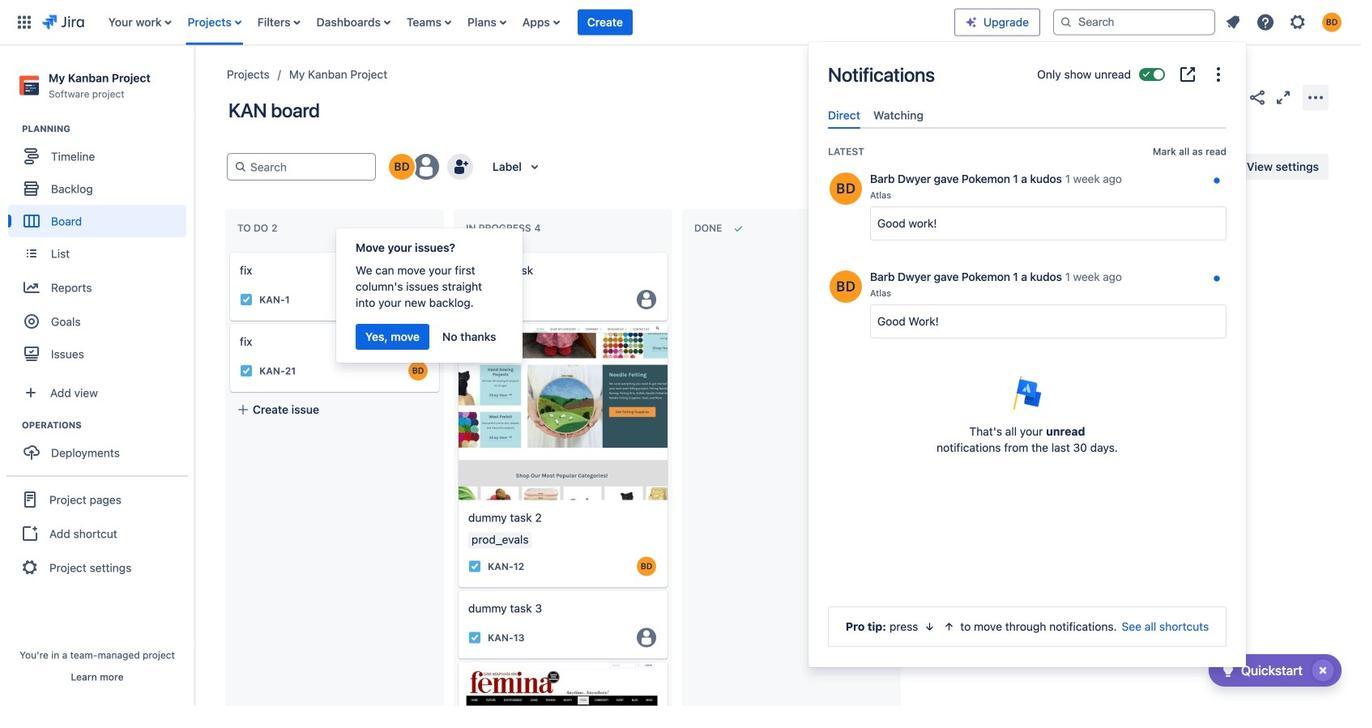 Task type: describe. For each thing, give the bounding box(es) containing it.
notifications image
[[1224, 13, 1243, 32]]

arrow up image
[[943, 621, 956, 634]]

Search text field
[[247, 154, 369, 180]]

in progress element
[[466, 223, 544, 234]]

heading for planning icon on the top left of the page
[[22, 123, 194, 136]]

1 vertical spatial task image
[[468, 561, 481, 574]]

sidebar element
[[0, 45, 195, 707]]

2 vertical spatial task image
[[468, 632, 481, 645]]

2 more information about this user image from the top
[[828, 269, 864, 305]]

1 more information about this user image from the top
[[828, 171, 864, 207]]

dismiss quickstart image
[[1311, 658, 1337, 684]]

sidebar navigation image
[[177, 65, 212, 97]]

1 horizontal spatial list
[[1219, 8, 1352, 37]]

arrow down image
[[923, 621, 936, 634]]

goal image
[[24, 315, 39, 329]]

planning image
[[2, 119, 22, 139]]

settings image
[[1289, 13, 1308, 32]]

to do element
[[237, 223, 281, 234]]

help image
[[1256, 13, 1276, 32]]

primary element
[[10, 0, 955, 45]]

star kan board image
[[1222, 88, 1242, 107]]

open notifications in a new tab image
[[1179, 65, 1198, 84]]



Task type: vqa. For each thing, say whether or not it's contained in the screenshot.
TAB LIST
yes



Task type: locate. For each thing, give the bounding box(es) containing it.
list
[[100, 0, 955, 45], [1219, 8, 1352, 37]]

2 task image from the left
[[468, 293, 481, 306]]

search image
[[1060, 16, 1073, 29]]

enter full screen image
[[1274, 88, 1294, 107]]

task image for in progress element
[[468, 293, 481, 306]]

task image down in progress element
[[468, 293, 481, 306]]

operations image
[[2, 416, 22, 435]]

heading
[[22, 123, 194, 136], [22, 419, 194, 432]]

task image down "to do" element
[[240, 293, 253, 306]]

Search field
[[1054, 9, 1216, 35]]

0 vertical spatial task image
[[240, 365, 253, 378]]

1 heading from the top
[[22, 123, 194, 136]]

task image
[[240, 293, 253, 306], [468, 293, 481, 306]]

0 vertical spatial heading
[[22, 123, 194, 136]]

banner
[[0, 0, 1362, 45]]

list item
[[578, 0, 633, 45]]

group
[[8, 123, 194, 375], [356, 324, 506, 350], [8, 419, 194, 474], [6, 476, 188, 591]]

1 horizontal spatial task image
[[468, 293, 481, 306]]

1 task image from the left
[[240, 293, 253, 306]]

create issue image
[[219, 242, 238, 261]]

more information about this user image
[[828, 171, 864, 207], [828, 269, 864, 305]]

task image for "to do" element
[[240, 293, 253, 306]]

None search field
[[1054, 9, 1216, 35]]

more actions image
[[1307, 88, 1326, 107]]

2 heading from the top
[[22, 419, 194, 432]]

0 vertical spatial more information about this user image
[[828, 171, 864, 207]]

create column image
[[916, 212, 935, 232]]

tab list
[[822, 102, 1234, 129]]

your profile and settings image
[[1323, 13, 1342, 32]]

heading for operations image
[[22, 419, 194, 432]]

add people image
[[451, 157, 470, 177]]

1 vertical spatial more information about this user image
[[828, 269, 864, 305]]

jira image
[[42, 13, 84, 32], [42, 13, 84, 32]]

appswitcher icon image
[[15, 13, 34, 32]]

dialog
[[809, 42, 1247, 668]]

0 horizontal spatial list
[[100, 0, 955, 45]]

0 horizontal spatial task image
[[240, 293, 253, 306]]

task image
[[240, 365, 253, 378], [468, 561, 481, 574], [468, 632, 481, 645]]

more image
[[1209, 65, 1229, 84]]

1 vertical spatial heading
[[22, 419, 194, 432]]



